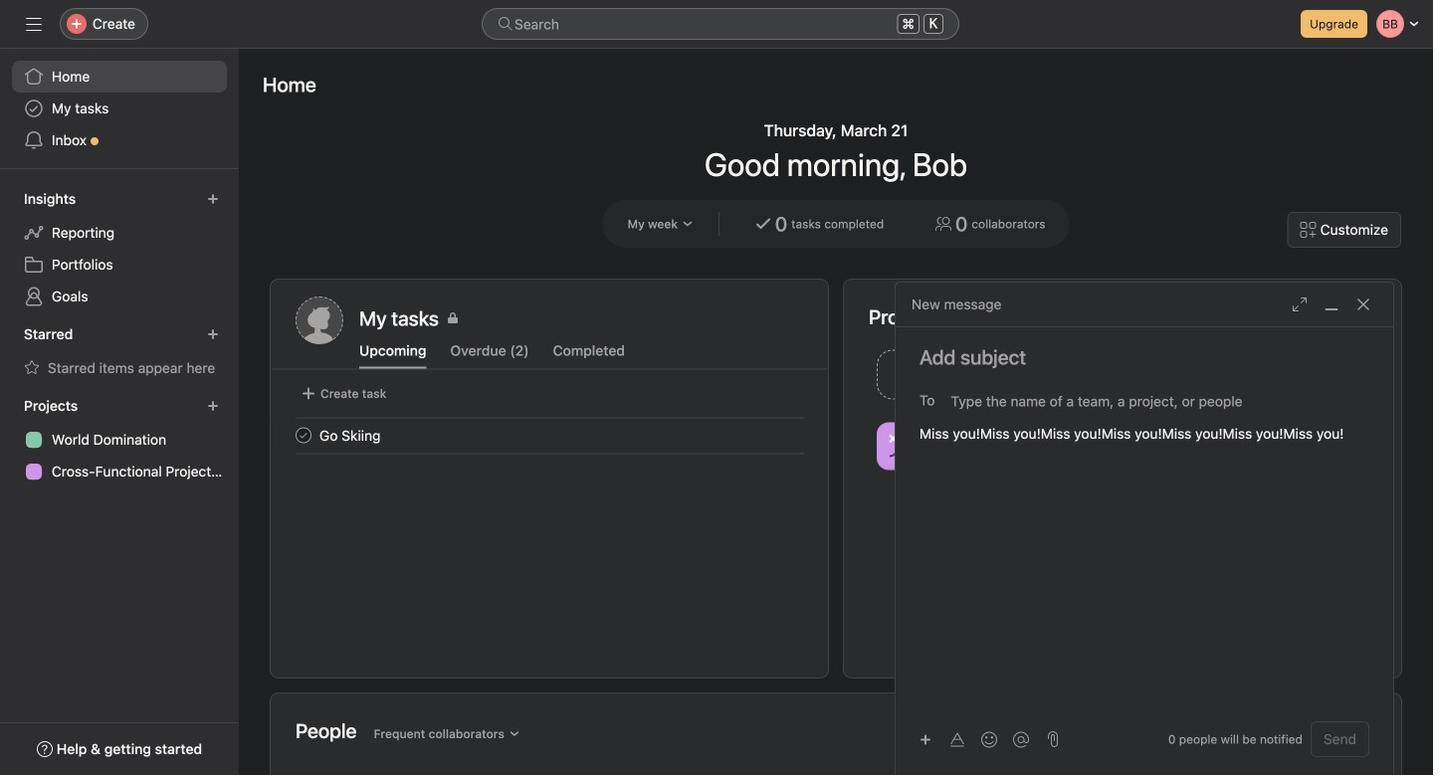 Task type: describe. For each thing, give the bounding box(es) containing it.
line_and_symbols image
[[889, 435, 913, 459]]

at mention image
[[1014, 732, 1030, 748]]

0 vertical spatial list item
[[869, 344, 1124, 405]]

mark complete image
[[292, 424, 316, 448]]

Type the name of a team, a project, or people text field
[[951, 389, 1359, 413]]

projects element
[[0, 388, 239, 492]]

close image
[[1356, 297, 1372, 313]]

Add subject text field
[[896, 344, 1394, 371]]

Search tasks, projects, and more text field
[[482, 8, 960, 40]]

minimize image
[[1324, 297, 1340, 313]]

hide sidebar image
[[26, 16, 42, 32]]



Task type: vqa. For each thing, say whether or not it's contained in the screenshot.
now,
no



Task type: locate. For each thing, give the bounding box(es) containing it.
list item
[[869, 344, 1124, 405], [272, 418, 828, 454]]

starred element
[[0, 317, 239, 388]]

None field
[[482, 8, 960, 40]]

new insights image
[[207, 193, 219, 205]]

toolbar
[[912, 725, 1039, 754]]

global element
[[0, 49, 239, 168]]

new project or portfolio image
[[207, 400, 219, 412]]

dialog
[[896, 283, 1394, 776]]

1 vertical spatial list item
[[272, 418, 828, 454]]

Mark complete checkbox
[[292, 424, 316, 448]]

insert an object image
[[920, 734, 932, 746]]

insights element
[[0, 181, 239, 317]]

1 horizontal spatial list item
[[869, 344, 1124, 405]]

0 horizontal spatial list item
[[272, 418, 828, 454]]

add profile photo image
[[296, 297, 344, 344]]

expand popout to full screen image
[[1292, 297, 1308, 313]]

add items to starred image
[[207, 329, 219, 341]]



